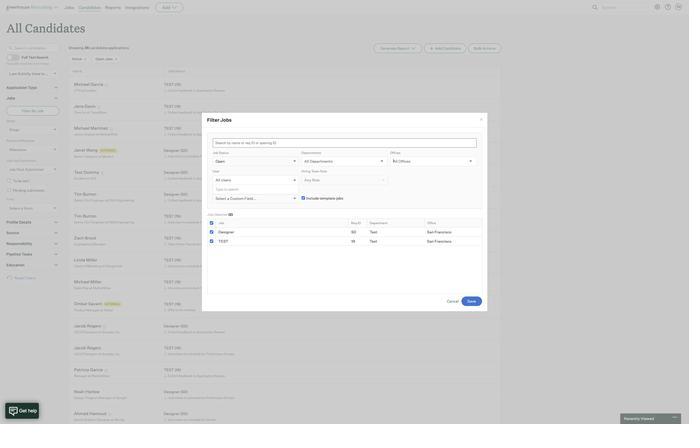 Task type: locate. For each thing, give the bounding box(es) containing it.
0 horizontal spatial role
[[312, 178, 320, 182]]

1 vertical spatial anyway,
[[102, 352, 114, 356]]

Search candidates field
[[6, 44, 59, 52]]

anyway, up patricia garcia has been in application review for more than 5 days image
[[102, 352, 114, 356]]

1 francisco from the top
[[435, 230, 451, 234]]

pending submission
[[13, 188, 45, 193]]

2 feedback from the top
[[179, 110, 192, 114]]

miller inside michael miller sales rep at marketwise
[[90, 279, 101, 285]]

at inside jacob rogers ux/ui designer at anyway, inc.
[[98, 352, 101, 356]]

engineer up brock
[[91, 220, 105, 224]]

1 jacob rogers link from the top
[[74, 324, 101, 330]]

rogers down ux/ui designer at anyway, inc.
[[87, 346, 101, 351]]

1 vertical spatial civil
[[84, 220, 91, 224]]

checkmark image
[[9, 55, 13, 59]]

interview to schedule for preliminary screen link up created
[[163, 286, 234, 291]]

0 vertical spatial interviews
[[168, 352, 183, 356]]

0 vertical spatial miller
[[86, 258, 97, 263]]

review for michael martinez
[[214, 132, 225, 136]]

1 civil from the top
[[84, 198, 91, 202]]

0 vertical spatial designer (50) collect feedback in application review
[[164, 170, 225, 180]]

manager
[[93, 242, 106, 246], [87, 308, 100, 312], [74, 374, 87, 378], [99, 396, 112, 400]]

select down custom field
[[216, 196, 226, 201]]

full text search (includes resumes and notes)
[[6, 55, 49, 66]]

1 collect from the top
[[168, 89, 178, 92]]

filter by job button
[[6, 106, 59, 116]]

add
[[162, 5, 170, 10], [435, 46, 442, 51]]

filter for filter by job
[[22, 109, 31, 113]]

4 in from the top
[[193, 177, 196, 180]]

miller down marketing
[[90, 279, 101, 285]]

ahmed hamoud has been in onsite for more than 21 days image
[[107, 413, 112, 417]]

rogers for jacob rogers
[[87, 324, 101, 329]]

filter inside dialog
[[207, 117, 219, 123]]

1 vertical spatial type
[[216, 187, 223, 191]]

7 in from the top
[[193, 374, 196, 378]]

1 jacob from the top
[[74, 324, 86, 329]]

2 francisco from the top
[[435, 239, 451, 244]]

(19) for junior analyst at marketwise
[[174, 126, 181, 131]]

jacob rogers link
[[74, 324, 101, 330], [74, 346, 101, 352]]

interviews to schedule for preliminary screen link
[[163, 352, 236, 357], [163, 396, 236, 401]]

schedule inside "test (19) interviews to schedule for preliminary screen"
[[187, 352, 201, 356]]

recently viewed
[[624, 417, 654, 421]]

manager inside zach brock engineering manager
[[93, 242, 106, 246]]

job post submitted down 'reached milestone' element
[[6, 159, 36, 163]]

save
[[467, 299, 476, 304]]

select inside form element
[[9, 206, 20, 211]]

test dummy has been in application review for more than 5 days image
[[100, 172, 105, 175]]

type
[[28, 85, 37, 90], [216, 187, 223, 191]]

adept
[[104, 308, 113, 312]]

departments up all departments
[[301, 151, 321, 155]]

marketwise down michael martinez has been in application review for more than 5 days icon
[[100, 132, 117, 136]]

interview for linda miller
[[168, 264, 181, 268]]

1 (19) from the top
[[174, 82, 181, 87]]

jacob inside jacob rogers ux/ui designer at anyway, inc.
[[74, 346, 86, 351]]

created
[[184, 308, 195, 312]]

1 in from the top
[[193, 89, 196, 92]]

junior analyst at marketwise
[[74, 132, 117, 136]]

name
[[73, 69, 82, 73]]

role right any
[[312, 178, 320, 182]]

7 review from the top
[[214, 374, 225, 378]]

tim burton senior civil engineer at rsa engineering down n/a
[[74, 192, 134, 202]]

3 test (19) collect feedback in application review from the top
[[164, 126, 225, 136]]

san francisco
[[427, 230, 451, 234], [427, 239, 451, 244]]

miller inside linda miller head of marketing at designhub
[[86, 258, 97, 263]]

2 vertical spatial designer (50) collect feedback in application review
[[164, 324, 225, 334]]

engineer
[[91, 198, 105, 202], [91, 220, 105, 224]]

filter by job
[[22, 109, 44, 113]]

engineer for test (19)
[[91, 220, 105, 224]]

select for select a custom field...
[[216, 196, 226, 201]]

3 collect feedback in application review link from the top
[[163, 132, 226, 137]]

schedule inside designer (50) interview to schedule for technical interview
[[186, 154, 199, 158]]

add inside popup button
[[162, 5, 170, 10]]

1 tim burton senior civil engineer at rsa engineering from the top
[[74, 192, 134, 202]]

2 tim burton senior civil engineer at rsa engineering from the top
[[74, 214, 134, 224]]

tim burton link for designer
[[74, 192, 96, 198]]

designer (50) interviews to schedule for preliminary screen
[[164, 390, 235, 400]]

None checkbox
[[210, 221, 213, 225], [210, 240, 213, 243], [210, 221, 213, 225], [210, 240, 213, 243]]

0 vertical spatial add
[[162, 5, 170, 10]]

manager right program
[[99, 396, 112, 400]]

milestone down reached milestone
[[9, 147, 26, 152]]

(19) for director at travelnow
[[174, 104, 181, 109]]

0 vertical spatial interviews to schedule for preliminary screen link
[[163, 352, 236, 357]]

in for jane davis
[[193, 110, 196, 114]]

open down showing 36 candidate applications
[[96, 57, 104, 61]]

form up details
[[24, 206, 33, 211]]

interview to schedule for technical interview link
[[163, 154, 235, 159]]

milestone down stage element
[[20, 139, 35, 143]]

jacob up patricia
[[74, 346, 86, 351]]

civil up brock
[[84, 220, 91, 224]]

0 vertical spatial marketwise
[[100, 132, 117, 136]]

preliminary for noah harlow
[[206, 396, 223, 400]]

michael for michael martinez
[[74, 126, 89, 131]]

test for sales rep at marketwise
[[164, 280, 174, 284]]

0 vertical spatial open
[[96, 57, 104, 61]]

feedback for test dummy
[[179, 177, 192, 180]]

sales
[[74, 286, 82, 290]]

1 san from the top
[[427, 230, 434, 234]]

2 (19) from the top
[[174, 104, 181, 109]]

2 san francisco from the top
[[427, 239, 451, 244]]

a inside filter jobs dialog
[[227, 196, 229, 201]]

(50) inside designer (50) interview to schedule for technical interview
[[180, 148, 188, 153]]

application for patricia garcia
[[197, 374, 214, 378]]

san
[[427, 230, 434, 234], [427, 239, 434, 244]]

1 vertical spatial job post submitted
[[9, 167, 43, 172]]

0 vertical spatial select
[[216, 196, 226, 201]]

tim up zach
[[74, 214, 82, 219]]

add inside "link"
[[435, 46, 442, 51]]

report
[[397, 46, 409, 51]]

anyway, inside jacob rogers ux/ui designer at anyway, inc.
[[102, 352, 114, 356]]

1 vertical spatial jacob rogers link
[[74, 346, 101, 352]]

0 vertical spatial anyway,
[[102, 330, 114, 334]]

4 review from the top
[[214, 177, 225, 180]]

1 horizontal spatial filter
[[207, 117, 219, 123]]

burton up brock
[[83, 214, 96, 219]]

savant
[[88, 301, 102, 307]]

1 vertical spatial engineering
[[116, 220, 134, 224]]

1 vertical spatial rogers
[[87, 346, 101, 351]]

ux/ui
[[74, 330, 83, 334], [74, 352, 83, 356]]

5 (50) from the top
[[180, 390, 188, 394]]

filter inside button
[[22, 109, 31, 113]]

form down pending submission checkbox
[[6, 197, 14, 201]]

4 feedback from the top
[[179, 177, 192, 180]]

open down job status
[[216, 159, 225, 164]]

test for head of marketing at designhub
[[164, 258, 174, 263]]

7 (19) from the top
[[174, 280, 181, 284]]

generate
[[380, 46, 396, 51]]

2 vertical spatial michael
[[74, 279, 89, 285]]

to inside test (19) offer to be created
[[176, 308, 179, 312]]

(50) for jacob rogers
[[180, 324, 188, 329]]

candidates right 'jobs' link
[[78, 5, 101, 10]]

tim burton senior civil engineer at rsa engineering up brock
[[74, 214, 134, 224]]

2 test (19) interview to schedule for preliminary screen from the top
[[164, 280, 233, 290]]

1 vertical spatial departments
[[310, 159, 333, 164]]

submitted
[[20, 159, 36, 163], [25, 167, 43, 172]]

review for jane davis
[[214, 110, 225, 114]]

2 tim from the top
[[74, 214, 82, 219]]

senior down student
[[74, 198, 84, 202]]

screen inside "test (19) interviews to schedule for preliminary screen"
[[224, 352, 235, 356]]

7 collect feedback in application review link from the top
[[163, 374, 226, 379]]

tim down student
[[74, 192, 82, 197]]

last
[[9, 71, 17, 76]]

filter
[[22, 109, 31, 113], [207, 117, 219, 123]]

test for ux/ui designer at anyway, inc.
[[164, 346, 174, 351]]

patricia
[[74, 367, 89, 373]]

test (19) interview to schedule for preliminary screen for linda miller
[[164, 258, 233, 268]]

tim
[[74, 192, 82, 197], [74, 214, 82, 219]]

custom down search
[[230, 196, 244, 201]]

2 michael from the top
[[74, 126, 89, 131]]

1 vertical spatial be
[[196, 242, 200, 246]]

designer (50) collect feedback in application review up test (19) interview to schedule for holding tank in the bottom left of the page
[[164, 192, 225, 202]]

10 (19) from the top
[[174, 368, 181, 372]]

2 vertical spatial be
[[179, 308, 183, 312]]

all for all departments
[[304, 159, 309, 164]]

1 vertical spatial a
[[21, 206, 23, 211]]

0 horizontal spatial a
[[21, 206, 23, 211]]

patricia garcia link
[[74, 367, 103, 374]]

in for test dummy
[[193, 177, 196, 180]]

2 jacob rogers link from the top
[[74, 346, 101, 352]]

3 review from the top
[[214, 132, 225, 136]]

test for junior analyst at marketwise
[[164, 126, 174, 131]]

19
[[351, 239, 355, 244]]

2 interview to schedule for preliminary screen link from the top
[[163, 286, 234, 291]]

test inside filter jobs dialog
[[218, 239, 228, 244]]

michael martinez
[[74, 126, 108, 131]]

interviews inside designer (50) interviews to schedule for onsite
[[168, 418, 183, 422]]

6 feedback from the top
[[179, 330, 192, 334]]

for for michael miller
[[200, 286, 204, 290]]

offer to be created link
[[163, 308, 197, 313]]

3 (50) from the top
[[180, 192, 188, 197]]

0 vertical spatial burton
[[83, 192, 96, 197]]

1 vertical spatial engineer
[[91, 220, 105, 224]]

1 ux/ui from the top
[[74, 330, 83, 334]]

a inside form element
[[21, 206, 23, 211]]

1 vertical spatial tim burton senior civil engineer at rsa engineering
[[74, 214, 134, 224]]

bulk actions link
[[468, 44, 501, 53]]

for inside test (19) interview to schedule for holding tank
[[200, 220, 204, 224]]

submitted up to be sent in the top of the page
[[25, 167, 43, 172]]

job post submitted up to be sent in the top of the page
[[9, 167, 43, 172]]

0 vertical spatial role
[[320, 169, 327, 173]]

feedback for michael garcia
[[179, 89, 192, 92]]

inc. inside jacob rogers ux/ui designer at anyway, inc.
[[115, 352, 120, 356]]

0 vertical spatial san francisco
[[427, 230, 451, 234]]

civil down 'student at n/a'
[[84, 198, 91, 202]]

field
[[225, 188, 232, 192]]

to inside designer (50) interview to schedule for technical interview
[[182, 154, 185, 158]]

jane davis has been in application review for more than 5 days image
[[96, 106, 101, 109]]

jobs link
[[64, 5, 74, 10]]

interview to schedule for holding tank link
[[163, 220, 226, 225]]

type to search
[[216, 187, 239, 191]]

2 engineer from the top
[[91, 220, 105, 224]]

Search by name or req ID or opening ID field
[[213, 138, 476, 148]]

feedback for patricia garcia
[[179, 374, 192, 378]]

3 designer (50) collect feedback in application review from the top
[[164, 324, 225, 334]]

3 interviews from the top
[[168, 418, 183, 422]]

last activity (new to old)
[[9, 71, 52, 76]]

rogers up ux/ui designer at anyway, inc.
[[87, 324, 101, 329]]

hiring team role
[[301, 169, 327, 173]]

2 interviews from the top
[[168, 396, 183, 400]]

in for patricia garcia
[[193, 374, 196, 378]]

1 horizontal spatial sent
[[200, 242, 207, 246]]

jacob rogers link up ux/ui designer at anyway, inc.
[[74, 324, 101, 330]]

(19) inside test (19) take home test to be sent
[[174, 236, 181, 241]]

responsibility
[[6, 241, 32, 246]]

role right team
[[320, 169, 327, 173]]

2 interviews to schedule for preliminary screen link from the top
[[163, 396, 236, 401]]

6 collect feedback in application review link from the top
[[163, 330, 226, 335]]

test inside test (19) take home test to be sent
[[164, 236, 174, 241]]

1 vertical spatial miller
[[90, 279, 101, 285]]

1 vertical spatial garcia
[[90, 367, 103, 373]]

michael up cto at foodies
[[74, 82, 89, 87]]

1 vertical spatial michael
[[74, 126, 89, 131]]

jacob for jacob rogers ux/ui designer at anyway, inc.
[[74, 346, 86, 351]]

engineering inside zach brock engineering manager
[[74, 242, 92, 246]]

garcia up manager at marketwise
[[90, 367, 103, 373]]

pipeline tasks
[[6, 252, 32, 257]]

departments
[[301, 151, 321, 155], [310, 159, 333, 164]]

ux/ui down jacob rogers
[[74, 330, 83, 334]]

michael garcia has been in application review for more than 5 days image
[[104, 84, 109, 87]]

id
[[358, 221, 361, 225]]

job/status
[[168, 69, 185, 73]]

1 tim burton link from the top
[[74, 192, 96, 198]]

1 vertical spatial internal
[[105, 303, 120, 306]]

internal for janet wong
[[100, 149, 116, 152]]

senior down janet
[[74, 155, 84, 159]]

1 vertical spatial interviews to schedule for preliminary screen link
[[163, 396, 236, 401]]

test for product manager at adept
[[164, 302, 174, 307]]

2 rsa from the top
[[109, 220, 116, 224]]

7 feedback from the top
[[179, 374, 192, 378]]

1 interview to schedule for preliminary screen link from the top
[[163, 264, 234, 269]]

test inside test (19) interview to schedule for holding tank
[[164, 214, 174, 219]]

a for form
[[21, 206, 23, 211]]

0 vertical spatial be
[[18, 179, 22, 183]]

4 (19) from the top
[[174, 214, 181, 219]]

interview to schedule for preliminary screen link down take home test to be sent link
[[163, 264, 234, 269]]

1 rsa from the top
[[109, 198, 116, 202]]

0 vertical spatial internal
[[100, 149, 116, 152]]

6 in from the top
[[193, 330, 196, 334]]

michael up sales
[[74, 279, 89, 285]]

None field
[[216, 176, 217, 185]]

designer (50) interviews to schedule for onsite
[[164, 412, 216, 422]]

(19) inside test (19) offer to be created
[[174, 302, 181, 307]]

cancel link
[[447, 299, 459, 304]]

a for custom
[[227, 196, 229, 201]]

0 vertical spatial engineering
[[116, 198, 134, 202]]

michael martinez has been in application review for more than 5 days image
[[109, 128, 114, 131]]

2 vertical spatial interviews
[[168, 418, 183, 422]]

0 horizontal spatial custom
[[213, 188, 224, 192]]

1 horizontal spatial type
[[216, 187, 223, 191]]

0 vertical spatial ux/ui
[[74, 330, 83, 334]]

select up profile
[[9, 206, 20, 211]]

to for product manager at adept
[[176, 308, 179, 312]]

post down reached
[[13, 159, 19, 163]]

marketwise down patricia garcia has been in application review for more than 5 days image
[[91, 374, 109, 378]]

0 horizontal spatial add
[[162, 5, 170, 10]]

designer (50) collect feedback in application review down interview to schedule for technical interview link
[[164, 170, 225, 180]]

candidates down 'jobs' link
[[25, 20, 85, 36]]

rogers inside jacob rogers ux/ui designer at anyway, inc.
[[87, 346, 101, 351]]

6 (50) from the top
[[180, 412, 188, 416]]

internal up modern
[[100, 149, 116, 152]]

open option
[[216, 159, 225, 164]]

engineering for test (19)
[[116, 220, 134, 224]]

test inside test (19) offer to be created
[[164, 302, 174, 307]]

8 (19) from the top
[[174, 302, 181, 307]]

1 san francisco from the top
[[427, 230, 451, 234]]

1 horizontal spatial be
[[179, 308, 183, 312]]

(19) for manager at marketwise
[[174, 368, 181, 372]]

form
[[6, 197, 14, 201], [24, 206, 33, 211]]

test inside "test (19) interviews to schedule for preliminary screen"
[[164, 346, 174, 351]]

for inside "test (19) interviews to schedule for preliminary screen"
[[202, 352, 206, 356]]

senior up zach
[[74, 220, 84, 224]]

2 ux/ui from the top
[[74, 352, 83, 356]]

1 vertical spatial select
[[9, 206, 20, 211]]

designer inside designer (50) interviews to schedule for onsite
[[164, 412, 179, 416]]

include template jobs
[[306, 196, 343, 200]]

take
[[168, 242, 175, 246]]

0 vertical spatial submitted
[[20, 159, 36, 163]]

4 senior from the top
[[74, 418, 84, 422]]

1 test (19) collect feedback in application review from the top
[[164, 82, 225, 92]]

1 feedback from the top
[[179, 89, 192, 92]]

0 horizontal spatial sent
[[22, 179, 29, 183]]

type down last activity (new to old) option
[[28, 85, 37, 90]]

francisco
[[435, 230, 451, 234], [435, 239, 451, 244]]

be left created
[[179, 308, 183, 312]]

to inside filter jobs dialog
[[224, 187, 227, 191]]

burton for designer
[[83, 192, 96, 197]]

1 vertical spatial burton
[[83, 214, 96, 219]]

(19) for product manager at adept
[[174, 302, 181, 307]]

1 vertical spatial tim
[[74, 214, 82, 219]]

1 test (19) interview to schedule for preliminary screen from the top
[[164, 258, 233, 268]]

for inside "designer (50) interviews to schedule for preliminary screen"
[[202, 396, 206, 400]]

garcia for michael garcia
[[90, 82, 103, 87]]

any
[[304, 178, 311, 182]]

sent up pending submission
[[22, 179, 29, 183]]

be right to
[[18, 179, 22, 183]]

designer
[[164, 148, 179, 153], [84, 155, 98, 159], [164, 170, 179, 175], [164, 192, 179, 197], [218, 230, 234, 234], [164, 324, 179, 329], [84, 330, 98, 334], [84, 352, 98, 356], [164, 390, 179, 394], [164, 412, 179, 416], [97, 418, 110, 422]]

0 vertical spatial interview to schedule for preliminary screen link
[[163, 264, 234, 269]]

feedback for jane davis
[[179, 110, 192, 114]]

(50) inside "designer (50) interviews to schedule for preliminary screen"
[[180, 390, 188, 394]]

add candidate
[[435, 46, 461, 51]]

designer inside "designer (50) interviews to schedule for preliminary screen"
[[164, 390, 179, 394]]

select a form
[[9, 206, 33, 211]]

6 collect from the top
[[168, 330, 178, 334]]

student at n/a
[[74, 177, 96, 180]]

0 horizontal spatial filter
[[22, 109, 31, 113]]

7 collect from the top
[[168, 374, 178, 378]]

by
[[32, 109, 36, 113]]

in for jacob rogers
[[193, 330, 196, 334]]

(50) inside designer (50) interviews to schedule for onsite
[[180, 412, 188, 416]]

1 vertical spatial interview to schedule for preliminary screen link
[[163, 286, 234, 291]]

custom left field
[[213, 188, 224, 192]]

a down field
[[227, 196, 229, 201]]

2 jacob from the top
[[74, 346, 86, 351]]

1 vertical spatial open
[[216, 159, 225, 164]]

1 senior from the top
[[74, 155, 84, 159]]

1 vertical spatial san
[[427, 239, 434, 244]]

a up the profile details
[[21, 206, 23, 211]]

patricia garcia
[[74, 367, 103, 373]]

0 vertical spatial tim burton senior civil engineer at rsa engineering
[[74, 192, 134, 202]]

3 feedback from the top
[[179, 132, 192, 136]]

san francisco for 50
[[427, 230, 451, 234]]

0 vertical spatial rogers
[[87, 324, 101, 329]]

collect feedback in application review link for michael martinez
[[163, 132, 226, 137]]

schedule inside test (19) interview to schedule for holding tank
[[186, 220, 199, 224]]

any role
[[304, 178, 320, 182]]

0 horizontal spatial select
[[9, 206, 20, 211]]

None checkbox
[[210, 231, 213, 234]]

1 burton from the top
[[83, 192, 96, 197]]

open inside filter jobs dialog
[[216, 159, 225, 164]]

2 vertical spatial engineering
[[74, 242, 92, 246]]

noah harlow link
[[74, 389, 99, 395]]

2 tim burton link from the top
[[74, 214, 96, 220]]

jacob down product
[[74, 324, 86, 329]]

2 in from the top
[[193, 110, 196, 114]]

0 vertical spatial rsa
[[109, 198, 116, 202]]

interviews inside "test (19) interviews to schedule for preliminary screen"
[[168, 352, 183, 356]]

1 (50) from the top
[[180, 148, 188, 153]]

9 (19) from the top
[[174, 346, 181, 351]]

brock
[[85, 236, 96, 241]]

Pending submission checkbox
[[7, 188, 11, 192]]

be right home
[[196, 242, 200, 246]]

linda miller link
[[74, 258, 97, 264]]

2 san from the top
[[427, 239, 434, 244]]

review for test dummy
[[214, 177, 225, 180]]

internal up "adept"
[[105, 303, 120, 306]]

marketwise down michael miller link
[[93, 286, 111, 290]]

2 civil from the top
[[84, 220, 91, 224]]

schedule for michael miller
[[186, 286, 199, 290]]

0 horizontal spatial open
[[96, 57, 104, 61]]

3 collect from the top
[[168, 132, 178, 136]]

candidate reports are now available! apply filters and select "view in app" element
[[374, 44, 422, 53]]

linda miller head of marketing at designhub
[[74, 258, 122, 268]]

schedule inside "designer (50) interviews to schedule for preliminary screen"
[[187, 396, 201, 400]]

6 (19) from the top
[[174, 258, 181, 263]]

jacob rogers link down ux/ui designer at anyway, inc.
[[74, 346, 101, 352]]

select inside filter jobs dialog
[[216, 196, 226, 201]]

6 review from the top
[[214, 330, 225, 334]]

michael up junior at the left top of page
[[74, 126, 89, 131]]

interview to schedule for preliminary screen link
[[163, 264, 234, 269], [163, 286, 234, 291]]

4 collect feedback in application review link from the top
[[163, 176, 226, 181]]

bulk actions
[[474, 46, 496, 51]]

2 collect from the top
[[168, 110, 178, 114]]

0 vertical spatial engineer
[[91, 198, 105, 202]]

1 horizontal spatial role
[[320, 169, 327, 173]]

submission
[[27, 188, 45, 193]]

interviews to schedule for preliminary screen link for rogers
[[163, 352, 236, 357]]

francisco for 50
[[435, 230, 451, 234]]

test (19) interview to schedule for preliminary screen for michael miller
[[164, 280, 233, 290]]

1 vertical spatial sent
[[200, 242, 207, 246]]

travelnow
[[90, 110, 106, 114]]

application for test dummy
[[197, 177, 214, 180]]

burton
[[83, 192, 96, 197], [83, 214, 96, 219]]

at inside noah harlow design program manager at google
[[113, 396, 115, 400]]

3 (19) from the top
[[174, 126, 181, 131]]

0 vertical spatial michael
[[74, 82, 89, 87]]

to inside "designer (50) interviews to schedule for preliminary screen"
[[184, 396, 187, 400]]

1 interviews to schedule for preliminary screen link from the top
[[163, 352, 236, 357]]

2 collect feedback in application review link from the top
[[163, 110, 226, 115]]

test (19) collect feedback in application review for patricia garcia
[[164, 368, 225, 378]]

engineer down n/a
[[91, 198, 105, 202]]

1 vertical spatial jacob
[[74, 346, 86, 351]]

preliminary inside "designer (50) interviews to schedule for preliminary screen"
[[206, 396, 223, 400]]

0 vertical spatial tim burton link
[[74, 192, 96, 198]]

burton down n/a
[[83, 192, 96, 197]]

3 in from the top
[[193, 132, 196, 136]]

5 (19) from the top
[[174, 236, 181, 241]]

2 rogers from the top
[[87, 346, 101, 351]]

tank
[[217, 220, 224, 224]]

reached milestone element
[[6, 138, 59, 158]]

submitted down 'reached milestone' element
[[20, 159, 36, 163]]

0 horizontal spatial form
[[6, 197, 14, 201]]

2 anyway, from the top
[[102, 352, 114, 356]]

to inside test (19) interview to schedule for holding tank
[[182, 220, 185, 224]]

1 vertical spatial test (19) interview to schedule for preliminary screen
[[164, 280, 233, 290]]

to inside "test (19) interviews to schedule for preliminary screen"
[[184, 352, 187, 356]]

0 vertical spatial a
[[227, 196, 229, 201]]

rsa for test (19)
[[109, 220, 116, 224]]

1 inc. from the top
[[115, 330, 120, 334]]

preliminary inside "test (19) interviews to schedule for preliminary screen"
[[206, 352, 223, 356]]

test for manager at marketwise
[[164, 368, 174, 372]]

36
[[84, 46, 89, 50]]

tim burton senior civil engineer at rsa engineering for test
[[74, 214, 134, 224]]

be inside test (19) offer to be created
[[179, 308, 183, 312]]

2 burton from the top
[[83, 214, 96, 219]]

interview inside test (19) interview to schedule for holding tank
[[168, 220, 181, 224]]

senior down ahmed
[[74, 418, 84, 422]]

marketwise
[[100, 132, 117, 136], [93, 286, 111, 290], [91, 374, 109, 378]]

(19) inside "test (19) interviews to schedule for preliminary screen"
[[174, 346, 181, 351]]

0 vertical spatial garcia
[[90, 82, 103, 87]]

2 test (19) collect feedback in application review from the top
[[164, 104, 225, 114]]

interviews inside "designer (50) interviews to schedule for preliminary screen"
[[168, 396, 183, 400]]

1 collect feedback in application review link from the top
[[163, 88, 226, 93]]

screen inside "designer (50) interviews to schedule for preliminary screen"
[[224, 396, 235, 400]]

1 horizontal spatial a
[[227, 196, 229, 201]]

post up to be sent in the top of the page
[[17, 167, 24, 172]]

civil for designer (50)
[[84, 198, 91, 202]]

0 vertical spatial departments
[[301, 151, 321, 155]]

zach brock link
[[74, 236, 96, 242]]

department
[[370, 221, 388, 225]]

type left field
[[216, 187, 223, 191]]

tim for test
[[74, 214, 82, 219]]

1 vertical spatial custom
[[230, 196, 244, 201]]

1 vertical spatial marketwise
[[93, 286, 111, 290]]

1 vertical spatial interviews
[[168, 396, 183, 400]]

1 anyway, from the top
[[102, 330, 114, 334]]

at inside michael miller sales rep at marketwise
[[89, 286, 92, 290]]

4 (50) from the top
[[180, 324, 188, 329]]

to for head of marketing at designhub
[[182, 264, 185, 268]]

selected
[[215, 213, 228, 217]]

5 review from the top
[[214, 198, 225, 202]]

to inside designer (50) interviews to schedule for onsite
[[184, 418, 187, 422]]

collect for michael garcia
[[168, 89, 178, 92]]

(19) inside test (19) interview to schedule for holding tank
[[174, 214, 181, 219]]

0 vertical spatial candidates
[[78, 5, 101, 10]]

designer (50) collect feedback in application review down created
[[164, 324, 225, 334]]

Search text field
[[600, 4, 643, 11]]

0 vertical spatial test (19) interview to schedule for preliminary screen
[[164, 258, 233, 268]]

for for tim burton
[[200, 220, 204, 224]]

schedule for linda miller
[[186, 264, 199, 268]]

test dummy link
[[74, 170, 99, 176]]

application type
[[6, 85, 37, 90]]

tim burton link up zach brock link on the bottom
[[74, 214, 96, 220]]

0 vertical spatial jacob rogers link
[[74, 324, 101, 330]]

application for jane davis
[[197, 110, 214, 114]]

tim burton link down 'student at n/a'
[[74, 192, 96, 198]]

reached
[[6, 139, 19, 143]]

departments up team
[[310, 159, 333, 164]]

anyway, down jacob rogers has been in application review for more than 5 days image
[[102, 330, 114, 334]]

0 vertical spatial sent
[[22, 179, 29, 183]]

to for senior civil engineer at rsa engineering
[[182, 220, 185, 224]]

garcia up foodies
[[90, 82, 103, 87]]

4 collect from the top
[[168, 177, 178, 180]]

interviews to schedule for preliminary screen link for harlow
[[163, 396, 236, 401]]

1 horizontal spatial open
[[216, 159, 225, 164]]

open for open jobs
[[96, 57, 104, 61]]

marketwise inside michael miller sales rep at marketwise
[[93, 286, 111, 290]]

manager down brock
[[93, 242, 106, 246]]

2 inc. from the top
[[115, 352, 120, 356]]

1 vertical spatial form
[[24, 206, 33, 211]]

candidate
[[443, 46, 461, 51]]

tasks
[[22, 252, 32, 257]]

miller up marketing
[[86, 258, 97, 263]]

1 rogers from the top
[[87, 324, 101, 329]]

collect feedback in application review link for jane davis
[[163, 110, 226, 115]]

for for linda miller
[[200, 264, 204, 268]]

ux/ui up patricia
[[74, 352, 83, 356]]

analyst
[[84, 132, 95, 136]]

1 horizontal spatial select
[[216, 196, 226, 201]]

1 vertical spatial san francisco
[[427, 239, 451, 244]]

jacob rogers
[[74, 324, 101, 329]]

stage element
[[6, 118, 59, 138]]

sent down holding
[[200, 242, 207, 246]]

1 designer (50) collect feedback in application review from the top
[[164, 170, 225, 180]]

1 vertical spatial francisco
[[435, 239, 451, 244]]

to inside test (19) take home test to be sent
[[192, 242, 195, 246]]

1 interviews from the top
[[168, 352, 183, 356]]

3 michael from the top
[[74, 279, 89, 285]]

0 vertical spatial tim
[[74, 192, 82, 197]]

2 (50) from the top
[[180, 170, 188, 175]]

0 horizontal spatial type
[[28, 85, 37, 90]]

inc.
[[115, 330, 120, 334], [115, 352, 120, 356]]

test for engineering manager
[[164, 236, 174, 241]]



Task type: vqa. For each thing, say whether or not it's contained in the screenshot.
old)
yes



Task type: describe. For each thing, give the bounding box(es) containing it.
test (19) interview to schedule for holding tank
[[164, 214, 224, 224]]

schedule inside designer (50) interviews to schedule for onsite
[[187, 418, 201, 422]]

michael for michael garcia
[[74, 82, 89, 87]]

open jobs
[[96, 57, 113, 61]]

manager inside noah harlow design program manager at google
[[99, 396, 112, 400]]

google
[[116, 396, 127, 400]]

1 vertical spatial stage
[[9, 127, 19, 132]]

test for director at travelnow
[[164, 104, 174, 109]]

candidate
[[90, 46, 107, 50]]

noah
[[74, 389, 85, 395]]

feedback for jacob rogers
[[179, 330, 192, 334]]

dummy
[[84, 170, 99, 175]]

designer (50) interview to schedule for technical interview
[[164, 148, 233, 158]]

interview for tim burton
[[168, 220, 181, 224]]

applications
[[108, 46, 129, 50]]

rogers for jacob rogers ux/ui designer at anyway, inc.
[[87, 346, 101, 351]]

notes)
[[40, 62, 49, 66]]

add for add candidate
[[435, 46, 442, 51]]

education
[[6, 263, 25, 267]]

pending
[[13, 188, 26, 193]]

job status
[[213, 151, 229, 155]]

reset filters button
[[6, 273, 38, 283]]

(includes
[[6, 62, 20, 66]]

rep
[[83, 286, 89, 290]]

2 designer (50) collect feedback in application review from the top
[[164, 192, 225, 202]]

Include template jobs checkbox
[[301, 196, 305, 200]]

schedule for noah harlow
[[187, 396, 201, 400]]

integrations
[[125, 5, 149, 10]]

td button
[[674, 3, 683, 11]]

job inside button
[[37, 109, 44, 113]]

senior graphic designer at morley
[[74, 418, 125, 422]]

close image
[[479, 117, 483, 122]]

2 vertical spatial marketwise
[[91, 374, 109, 378]]

0 vertical spatial type
[[28, 85, 37, 90]]

(50) for janet wong
[[180, 148, 188, 153]]

5 in from the top
[[193, 198, 196, 202]]

custom field
[[213, 188, 232, 192]]

patricia garcia has been in application review for more than 5 days image
[[104, 370, 109, 373]]

5 feedback from the top
[[179, 198, 192, 202]]

schedule for tim burton
[[186, 220, 199, 224]]

design
[[74, 396, 84, 400]]

reports
[[105, 5, 121, 10]]

student
[[74, 177, 86, 180]]

be inside test (19) take home test to be sent
[[196, 242, 200, 246]]

zach
[[74, 236, 84, 241]]

collect feedback in application review link for jacob rogers
[[163, 330, 226, 335]]

miller for linda miller
[[86, 258, 97, 263]]

screen for michael miller
[[222, 286, 233, 290]]

zach brock engineering manager
[[74, 236, 106, 246]]

job post submitted element
[[6, 158, 59, 178]]

showing
[[68, 46, 84, 50]]

tim burton senior civil engineer at rsa engineering for designer
[[74, 192, 134, 202]]

schedule for jacob rogers
[[187, 352, 201, 356]]

include
[[306, 196, 319, 200]]

collect for michael martinez
[[168, 132, 178, 136]]

interview for michael miller
[[168, 286, 181, 290]]

1 vertical spatial submitted
[[25, 167, 43, 172]]

designer inside designer (50) interview to schedule for technical interview
[[164, 148, 179, 153]]

ux/ui designer at anyway, inc.
[[74, 330, 120, 334]]

collect for jane davis
[[168, 110, 178, 114]]

screen for jacob rogers
[[224, 352, 235, 356]]

0 vertical spatial offices
[[390, 151, 401, 155]]

(50) for test dummy
[[180, 170, 188, 175]]

application for michael martinez
[[197, 132, 214, 136]]

req
[[351, 221, 357, 225]]

collect feedback in application review link for test dummy
[[163, 176, 226, 181]]

reset filters
[[14, 276, 35, 280]]

san francisco for 19
[[427, 239, 451, 244]]

michael miller link
[[74, 279, 101, 286]]

san for 19
[[427, 239, 434, 244]]

michael garcia
[[74, 82, 103, 87]]

bulk
[[474, 46, 482, 51]]

preliminary for jacob rogers
[[206, 352, 223, 356]]

harlow
[[85, 389, 99, 395]]

ahmed hamoud link
[[74, 411, 106, 417]]

0 vertical spatial form
[[6, 197, 14, 201]]

wong
[[86, 148, 98, 153]]

engineer for designer (50)
[[91, 198, 105, 202]]

ux/ui inside jacob rogers ux/ui designer at anyway, inc.
[[74, 352, 83, 356]]

to for ux/ui designer at anyway, inc.
[[184, 352, 187, 356]]

manager down patricia
[[74, 374, 87, 378]]

to for sales rep at marketwise
[[182, 286, 185, 290]]

internal for omkar savant
[[105, 303, 120, 306]]

interview to schedule for preliminary screen link for michael miller
[[163, 286, 234, 291]]

configure image
[[654, 4, 660, 10]]

old)
[[45, 71, 52, 76]]

(19) for cto at foodies
[[174, 82, 181, 87]]

test inside test (19) take home test to be sent
[[185, 242, 192, 246]]

(19) for ux/ui designer at anyway, inc.
[[174, 346, 181, 351]]

to
[[13, 179, 17, 183]]

for for noah harlow
[[202, 396, 206, 400]]

to for senior graphic designer at morley
[[184, 418, 187, 422]]

(19) for senior civil engineer at rsa engineering
[[174, 214, 181, 219]]

greenhouse recruiting image
[[6, 4, 54, 11]]

morley
[[114, 418, 125, 422]]

all for all users
[[216, 178, 220, 182]]

last activity (new to old) option
[[9, 71, 52, 76]]

0 vertical spatial job post submitted
[[6, 159, 36, 163]]

onsite
[[206, 418, 216, 422]]

collect feedback in application review link for michael garcia
[[163, 88, 226, 93]]

of
[[83, 264, 85, 268]]

review for jacob rogers
[[214, 330, 225, 334]]

designer inside jacob rogers ux/ui designer at anyway, inc.
[[84, 352, 98, 356]]

3 senior from the top
[[74, 220, 84, 224]]

application for michael garcia
[[197, 89, 214, 92]]

to for design program manager at google
[[184, 396, 187, 400]]

designhub
[[106, 264, 122, 268]]

50
[[351, 230, 356, 234]]

garcia for patricia garcia
[[90, 367, 103, 373]]

resumes
[[20, 62, 33, 66]]

review for michael garcia
[[214, 89, 225, 92]]

in for michael martinez
[[193, 132, 196, 136]]

all departments
[[304, 159, 333, 164]]

reached milestone
[[6, 139, 35, 143]]

san for 50
[[427, 230, 434, 234]]

profile
[[6, 220, 18, 225]]

michael miller sales rep at marketwise
[[74, 279, 111, 290]]

office
[[427, 221, 436, 225]]

(19) for sales rep at marketwise
[[174, 280, 181, 284]]

feedback for michael martinez
[[179, 132, 192, 136]]

test (19) interviews to schedule for preliminary screen
[[164, 346, 235, 356]]

n/a
[[90, 177, 96, 180]]

omkar
[[74, 301, 87, 307]]

filter jobs
[[207, 117, 232, 123]]

showing 36 candidate applications
[[68, 46, 129, 50]]

application for jacob rogers
[[197, 330, 214, 334]]

5 collect from the top
[[168, 198, 178, 202]]

jacob rogers ux/ui designer at anyway, inc.
[[74, 346, 120, 356]]

director at travelnow
[[74, 110, 106, 114]]

jobs
[[336, 196, 343, 200]]

td
[[676, 5, 681, 9]]

activity
[[18, 71, 31, 76]]

tim for designer
[[74, 192, 82, 197]]

open for open
[[216, 159, 225, 164]]

tim burton link for test
[[74, 214, 96, 220]]

1 vertical spatial role
[[312, 178, 320, 182]]

type inside filter jobs dialog
[[216, 187, 223, 191]]

0 vertical spatial stage
[[6, 119, 15, 123]]

ahmed hamoud
[[74, 411, 106, 417]]

engineering for designer (50)
[[116, 198, 134, 202]]

martinez
[[90, 126, 108, 131]]

To be sent checkbox
[[7, 179, 11, 182]]

0 vertical spatial milestone
[[20, 139, 35, 143]]

noah harlow design program manager at google
[[74, 389, 127, 400]]

0 horizontal spatial be
[[18, 179, 22, 183]]

jacob rogers has been in application review for more than 5 days image
[[102, 326, 107, 329]]

janet wong
[[74, 148, 98, 153]]

miller for michael miller
[[90, 279, 101, 285]]

select a custom field...
[[216, 196, 256, 201]]

and
[[34, 62, 39, 66]]

recently
[[624, 417, 640, 421]]

for inside designer (50) interview to schedule for technical interview
[[200, 154, 204, 158]]

collect feedback in application review link for patricia garcia
[[163, 374, 226, 379]]

graphic
[[84, 418, 96, 422]]

collect for test dummy
[[168, 177, 178, 180]]

modern
[[102, 155, 114, 159]]

michael inside michael miller sales rep at marketwise
[[74, 279, 89, 285]]

add for add
[[162, 5, 170, 10]]

(new
[[32, 71, 40, 76]]

generate report
[[380, 46, 409, 51]]

jobs selected (2)
[[207, 213, 233, 217]]

(19) for engineering manager
[[174, 236, 181, 241]]

test (19) collect feedback in application review for michael martinez
[[164, 126, 225, 136]]

for inside designer (50) interviews to schedule for onsite
[[202, 418, 206, 422]]

burton for test
[[83, 214, 96, 219]]

cto at foodies
[[74, 89, 97, 92]]

full
[[22, 55, 28, 59]]

manager down savant
[[87, 308, 100, 312]]

interviews to schedule for onsite link
[[163, 418, 217, 423]]

add button
[[155, 3, 183, 12]]

1 vertical spatial milestone
[[9, 147, 26, 152]]

text
[[29, 55, 36, 59]]

marketing
[[86, 264, 101, 268]]

1 vertical spatial post
[[17, 167, 24, 172]]

5 collect feedback in application review link from the top
[[163, 198, 226, 203]]

active
[[72, 57, 82, 61]]

source
[[6, 231, 19, 235]]

test (19) take home test to be sent
[[164, 236, 207, 246]]

1 vertical spatial offices
[[399, 159, 411, 164]]

designer inside filter jobs dialog
[[218, 230, 234, 234]]

integrations link
[[125, 5, 149, 10]]

take home test to be sent link
[[163, 242, 208, 247]]

form element
[[6, 197, 59, 217]]

collect for jacob rogers
[[168, 330, 178, 334]]

1 vertical spatial candidates
[[25, 20, 85, 36]]

(50) for ahmed hamoud
[[180, 412, 188, 416]]

all users
[[216, 178, 231, 182]]

0 vertical spatial post
[[13, 159, 19, 163]]

rsa for designer (50)
[[109, 198, 116, 202]]

test (19) collect feedback in application review for jane davis
[[164, 104, 225, 114]]

2 senior from the top
[[74, 198, 84, 202]]

template
[[320, 196, 335, 200]]

sent inside test (19) take home test to be sent
[[200, 242, 207, 246]]

screen for noah harlow
[[224, 396, 235, 400]]

at inside linda miller head of marketing at designhub
[[102, 264, 105, 268]]

filter jobs dialog
[[202, 113, 487, 312]]

preliminary for michael miller
[[205, 286, 222, 290]]

janet wong link
[[74, 148, 98, 154]]

interviews for noah harlow
[[168, 396, 183, 400]]

preliminary for linda miller
[[205, 264, 222, 268]]

0 vertical spatial custom
[[213, 188, 224, 192]]



